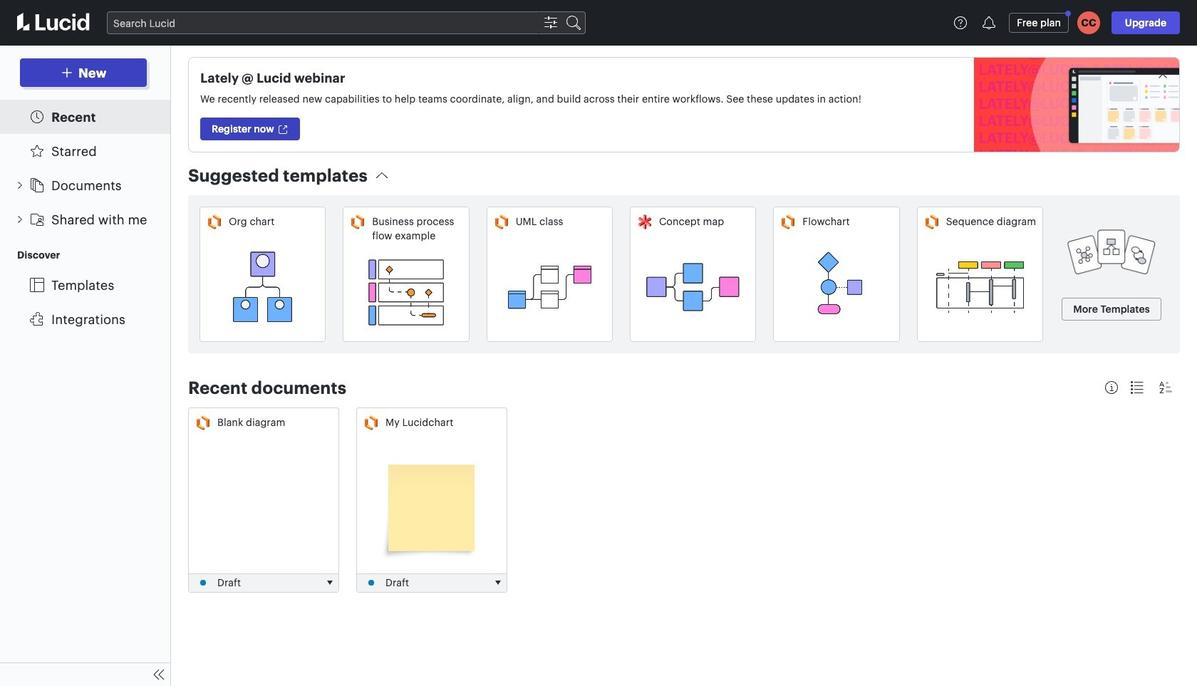 Task type: locate. For each thing, give the bounding box(es) containing it.
concept map template preview image
[[636, 239, 750, 336]]

business process flow example template preview image
[[349, 249, 463, 336]]

uml class template preview image
[[493, 239, 607, 336]]

sequence diagram template preview image
[[923, 239, 1037, 336]]

flowchart template preview image
[[780, 239, 894, 336]]

grid
[[188, 408, 1180, 593]]

tree item
[[0, 100, 171, 134]]

tree
[[0, 100, 171, 336]]



Task type: vqa. For each thing, say whether or not it's contained in the screenshot.
org chart template preview image
yes



Task type: describe. For each thing, give the bounding box(es) containing it.
org chart template preview image
[[206, 239, 320, 336]]

Search Lucid text field
[[108, 12, 540, 33]]



